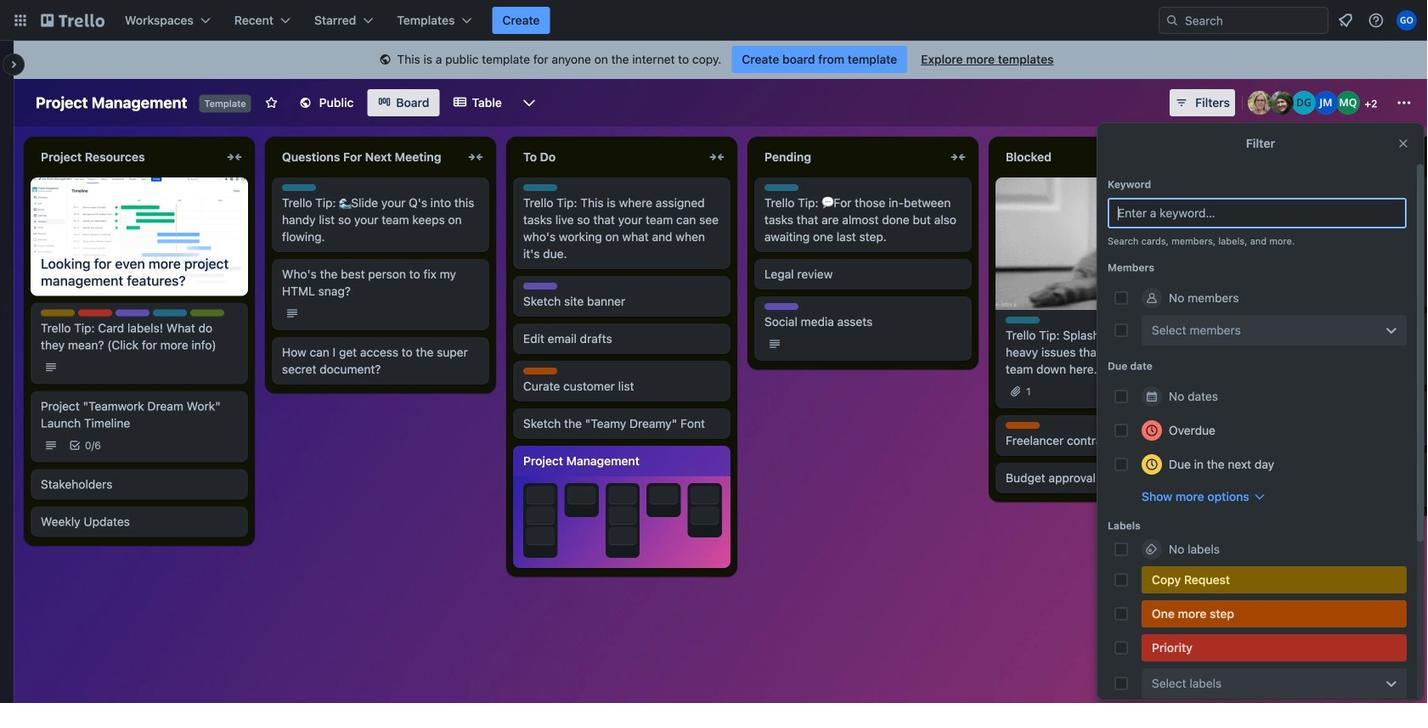 Task type: locate. For each thing, give the bounding box(es) containing it.
customize views image
[[521, 94, 538, 111]]

melody qiao (melodyqiao) image
[[1336, 91, 1360, 115]]

search image
[[1166, 14, 1179, 27]]

show menu image
[[1396, 94, 1413, 111]]

2 horizontal spatial collapse list image
[[948, 147, 968, 167]]

1 vertical spatial color: orange, title: "one more step" element
[[1006, 422, 1040, 429]]

color: orange, title: "one more step" element
[[523, 368, 557, 375], [1006, 422, 1040, 429], [1142, 601, 1407, 628]]

collapse list image
[[224, 147, 245, 167], [707, 147, 727, 167], [948, 147, 968, 167]]

None text field
[[31, 144, 221, 171], [272, 144, 462, 171], [513, 144, 703, 171], [754, 144, 945, 171], [31, 144, 221, 171], [272, 144, 462, 171], [513, 144, 703, 171], [754, 144, 945, 171]]

2 horizontal spatial color: purple, title: "design team" element
[[765, 303, 799, 310]]

1 vertical spatial color: yellow, title: "copy request" element
[[1142, 567, 1407, 594]]

color: purple, title: "design team" element
[[523, 283, 557, 290], [765, 303, 799, 310], [116, 310, 150, 317]]

0 vertical spatial color: red, title: "priority" element
[[78, 310, 112, 317]]

color: yellow, title: "copy request" element
[[41, 310, 75, 317], [1142, 567, 1407, 594]]

0 horizontal spatial color: orange, title: "one more step" element
[[523, 368, 557, 375]]

devan goldstein (devangoldstein2) image
[[1292, 91, 1316, 115]]

None text field
[[996, 144, 1186, 171], [1237, 144, 1427, 171], [996, 144, 1186, 171], [1237, 144, 1427, 171]]

1 horizontal spatial color: yellow, title: "copy request" element
[[1142, 567, 1407, 594]]

1 horizontal spatial collapse list image
[[707, 147, 727, 167]]

0 vertical spatial color: orange, title: "one more step" element
[[523, 368, 557, 375]]

1 vertical spatial color: red, title: "priority" element
[[1142, 635, 1407, 662]]

close popover image
[[1397, 137, 1410, 150]]

2 vertical spatial color: orange, title: "one more step" element
[[1142, 601, 1407, 628]]

1 collapse list image from the left
[[224, 147, 245, 167]]

1 horizontal spatial color: orange, title: "one more step" element
[[1006, 422, 1040, 429]]

0 horizontal spatial color: red, title: "priority" element
[[78, 310, 112, 317]]

2 collapse list image from the left
[[707, 147, 727, 167]]

color: sky, title: "trello tip" element
[[282, 184, 316, 191], [523, 184, 557, 191], [765, 184, 799, 191], [1247, 239, 1281, 246], [153, 310, 187, 317], [1006, 317, 1040, 324]]

0 horizontal spatial collapse list image
[[224, 147, 245, 167]]

0 horizontal spatial color: yellow, title: "copy request" element
[[41, 310, 75, 317]]

color: red, title: "priority" element
[[78, 310, 112, 317], [1142, 635, 1407, 662]]

sm image
[[377, 52, 394, 69]]

Enter a keyword… text field
[[1108, 198, 1407, 229]]

jordan mirchev (jordan_mirchev) image
[[1314, 91, 1338, 115]]

0 vertical spatial color: yellow, title: "copy request" element
[[41, 310, 75, 317]]

2 horizontal spatial color: orange, title: "one more step" element
[[1142, 601, 1407, 628]]

1 horizontal spatial color: red, title: "priority" element
[[1142, 635, 1407, 662]]



Task type: describe. For each thing, give the bounding box(es) containing it.
andrea crawford (andreacrawford8) image
[[1248, 91, 1272, 115]]

caity (caity) image
[[1270, 91, 1294, 115]]

0 horizontal spatial color: purple, title: "design team" element
[[116, 310, 150, 317]]

Board name text field
[[27, 89, 196, 116]]

primary element
[[0, 0, 1427, 41]]

3 collapse list image from the left
[[948, 147, 968, 167]]

1 horizontal spatial color: purple, title: "design team" element
[[523, 283, 557, 290]]

collapse list image
[[466, 147, 486, 167]]

open information menu image
[[1368, 12, 1385, 29]]

back to home image
[[41, 7, 104, 34]]

color: lime, title: "halp" element
[[190, 310, 224, 317]]

gary orlando (garyorlando) image
[[1397, 10, 1417, 31]]

Search field
[[1179, 8, 1328, 32]]

star or unstar board image
[[265, 96, 278, 110]]

0 notifications image
[[1335, 10, 1356, 31]]



Task type: vqa. For each thing, say whether or not it's contained in the screenshot.
Jordan Mirchev (jordan_mirchev) image
yes



